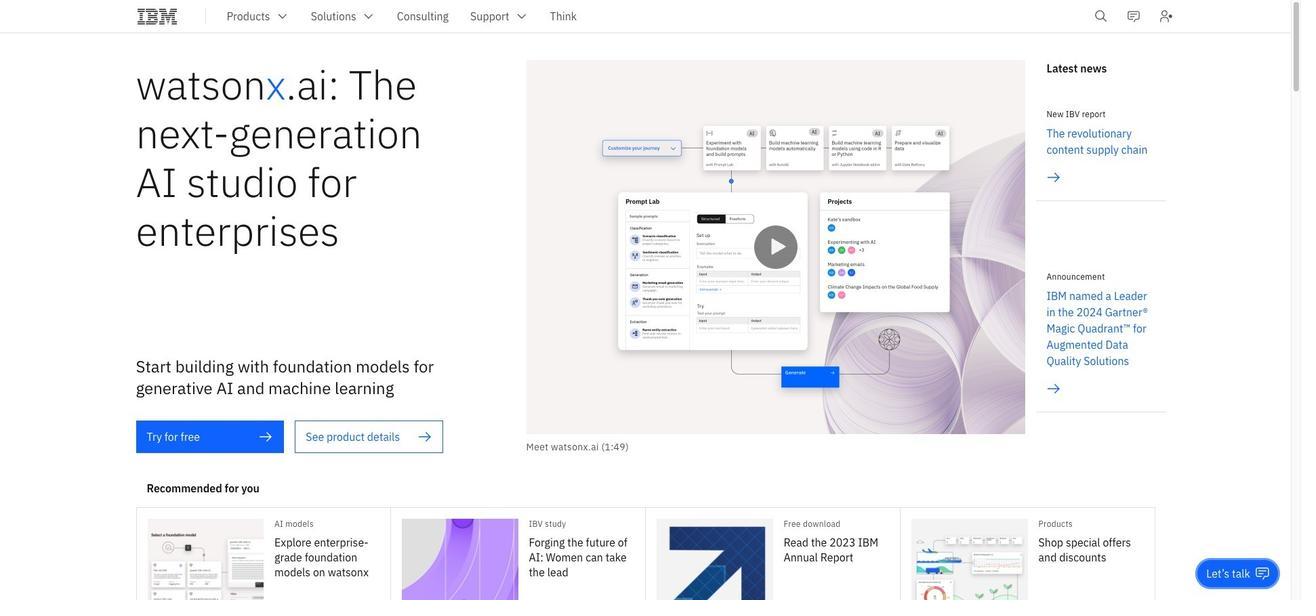 Task type: describe. For each thing, give the bounding box(es) containing it.
let's talk element
[[1207, 567, 1251, 582]]



